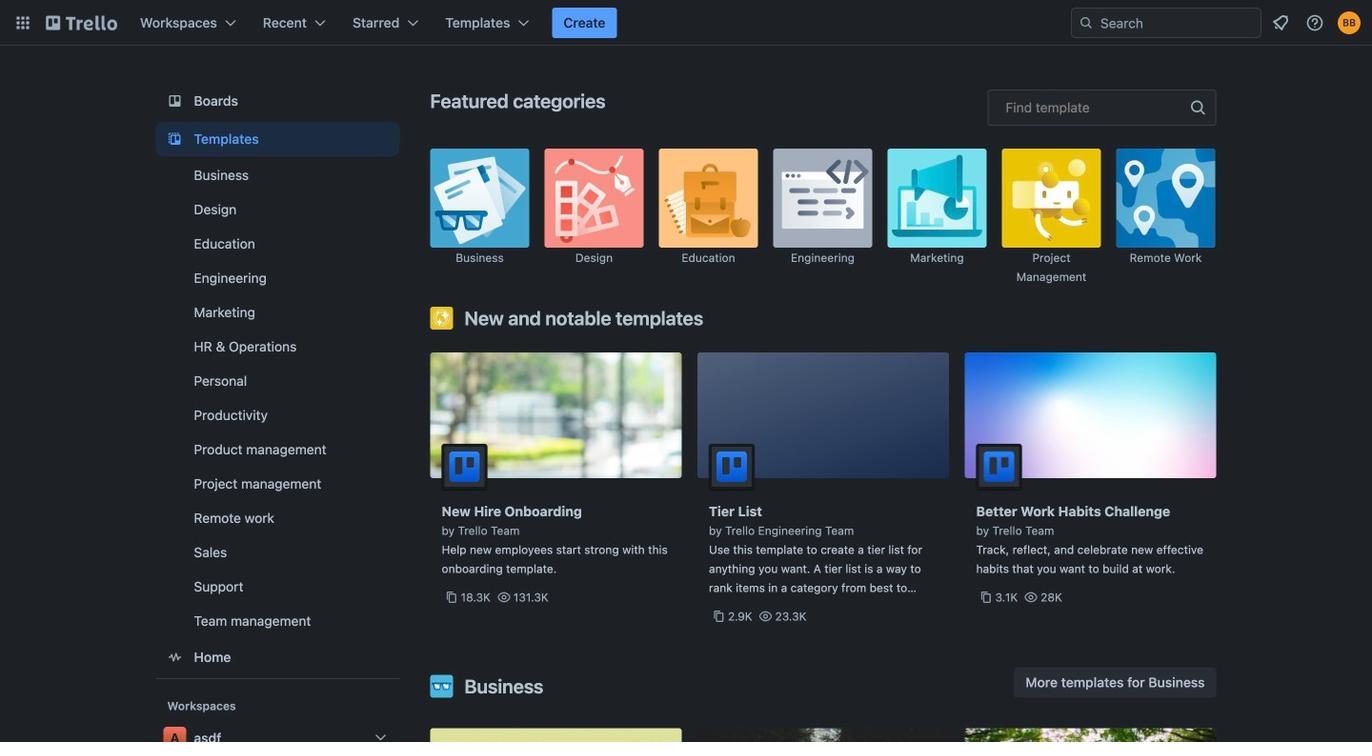 Task type: vqa. For each thing, say whether or not it's contained in the screenshot.
Attachments
no



Task type: describe. For each thing, give the bounding box(es) containing it.
primary element
[[0, 0, 1373, 46]]

back to home image
[[46, 8, 117, 38]]

bob builder (bobbuilder40) image
[[1339, 11, 1361, 34]]

search image
[[1079, 15, 1094, 31]]

trello engineering team image
[[709, 444, 755, 490]]

template board image
[[164, 128, 186, 151]]

trello team image
[[442, 444, 488, 490]]

board image
[[164, 90, 186, 112]]

0 notifications image
[[1270, 11, 1293, 34]]

2 business icon image from the top
[[430, 675, 453, 698]]



Task type: locate. For each thing, give the bounding box(es) containing it.
trello team image
[[977, 444, 1022, 490]]

Search field
[[1072, 8, 1262, 38]]

remote work icon image
[[1117, 149, 1216, 248]]

marketing icon image
[[888, 149, 987, 248]]

1 business icon image from the top
[[430, 149, 530, 248]]

design icon image
[[545, 149, 644, 248]]

open information menu image
[[1306, 13, 1325, 32]]

education icon image
[[659, 149, 758, 248]]

project management icon image
[[1002, 149, 1102, 248]]

engineering icon image
[[774, 149, 873, 248]]

1 vertical spatial business icon image
[[430, 675, 453, 698]]

home image
[[164, 646, 186, 669]]

business icon image
[[430, 149, 530, 248], [430, 675, 453, 698]]

0 vertical spatial business icon image
[[430, 149, 530, 248]]

None field
[[988, 90, 1217, 126]]



